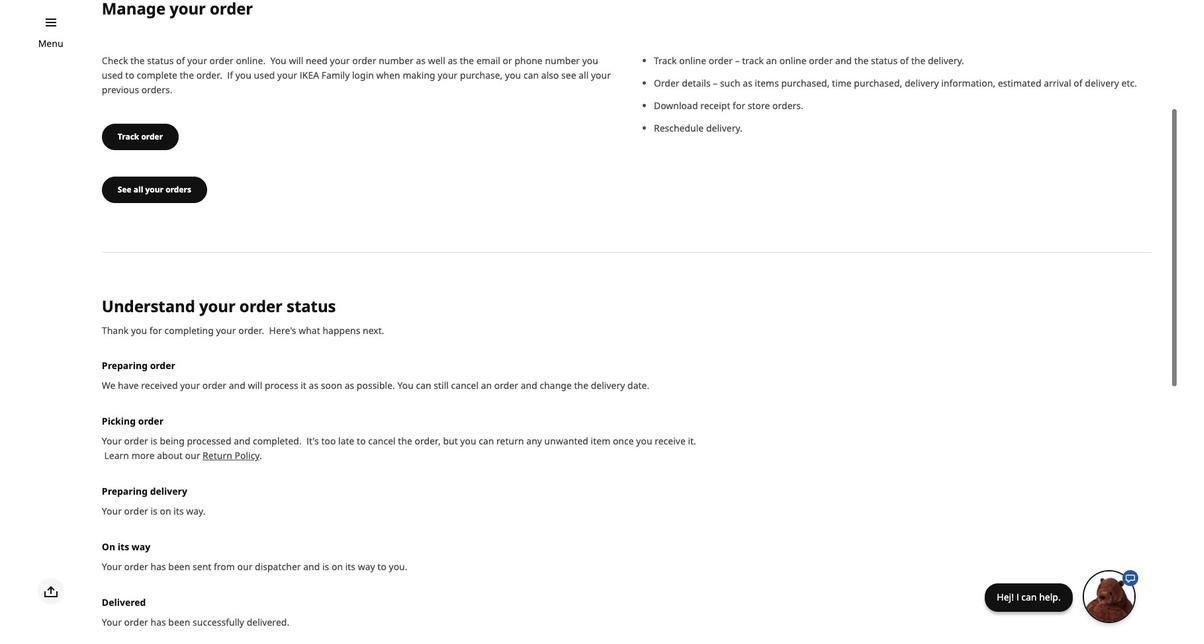 Task type: locate. For each thing, give the bounding box(es) containing it.
being
[[160, 435, 185, 448]]

preparing for preparing delivery
[[102, 486, 148, 498]]

and up policy
[[234, 435, 251, 448]]

1 horizontal spatial used
[[254, 69, 275, 81]]

order up "more" on the left bottom of page
[[124, 435, 148, 448]]

0 horizontal spatial online
[[679, 54, 707, 67]]

status up order details – such as items purchased, time purchased, delivery information, estimated arrival of delivery etc.
[[871, 54, 898, 67]]

can
[[524, 69, 539, 81], [416, 380, 432, 392], [479, 435, 494, 448], [1022, 591, 1037, 604]]

1 has from the top
[[151, 561, 166, 574]]

help.
[[1040, 591, 1061, 604]]

2 has from the top
[[151, 617, 166, 629]]

your
[[102, 435, 122, 448], [102, 505, 122, 518], [102, 561, 122, 574], [102, 617, 122, 629]]

0 horizontal spatial to
[[125, 69, 134, 81]]

1 vertical spatial is
[[151, 505, 157, 518]]

to right late
[[357, 435, 366, 448]]

1 horizontal spatial –
[[735, 54, 740, 67]]

orders.
[[142, 83, 172, 96], [773, 99, 804, 112]]

order inside your order is being processed and completed.  it's too late to cancel the order, but you can return any unwanted item once you receive it. learn more about our
[[124, 435, 148, 448]]

your
[[187, 54, 207, 67], [330, 54, 350, 67], [277, 69, 297, 81], [438, 69, 458, 81], [591, 69, 611, 81], [145, 184, 164, 195], [199, 295, 236, 317], [216, 324, 236, 337], [180, 380, 200, 392]]

online up details
[[679, 54, 707, 67]]

0 horizontal spatial –
[[713, 77, 718, 89]]

used
[[102, 69, 123, 81], [254, 69, 275, 81]]

1 horizontal spatial all
[[579, 69, 589, 81]]

0 horizontal spatial its
[[118, 541, 129, 554]]

0 vertical spatial order.
[[196, 69, 222, 81]]

your for your order is being processed and completed.  it's too late to cancel the order, but you can return any unwanted item once you receive it. learn more about our
[[102, 435, 122, 448]]

any
[[527, 435, 542, 448]]

delivery left etc.
[[1085, 77, 1120, 89]]

order.
[[196, 69, 222, 81], [238, 324, 264, 337]]

1 horizontal spatial its
[[174, 505, 184, 518]]

understand your order status
[[102, 295, 336, 317]]

0 vertical spatial delivery.
[[928, 54, 965, 67]]

1 horizontal spatial number
[[545, 54, 580, 67]]

has for sent
[[151, 561, 166, 574]]

delivery. down the download receipt for store orders.
[[706, 122, 743, 134]]

the inside your order is being processed and completed.  it's too late to cancel the order, but you can return any unwanted item once you receive it. learn more about our
[[398, 435, 412, 448]]

for for store
[[733, 99, 746, 112]]

cancel right late
[[368, 435, 396, 448]]

.
[[260, 450, 262, 462]]

is right dispatcher
[[322, 561, 329, 574]]

1 vertical spatial on
[[332, 561, 343, 574]]

1 vertical spatial been
[[168, 617, 190, 629]]

2 horizontal spatial its
[[345, 561, 356, 574]]

has left the sent
[[151, 561, 166, 574]]

is left being
[[151, 435, 157, 448]]

is inside your order is being processed and completed.  it's too late to cancel the order, but you can return any unwanted item once you receive it. learn more about our
[[151, 435, 157, 448]]

is for being
[[151, 435, 157, 448]]

on down preparing delivery
[[160, 505, 171, 518]]

cancel right still
[[451, 380, 479, 392]]

0 horizontal spatial number
[[379, 54, 414, 67]]

cancel
[[451, 380, 479, 392], [368, 435, 396, 448]]

your order has been successfully delivered.
[[102, 617, 289, 629]]

has
[[151, 561, 166, 574], [151, 617, 166, 629]]

0 horizontal spatial delivery.
[[706, 122, 743, 134]]

3 your from the top
[[102, 561, 122, 574]]

1 vertical spatial track
[[118, 131, 139, 142]]

2 preparing from the top
[[102, 486, 148, 498]]

its right on at the left
[[118, 541, 129, 554]]

as up making
[[416, 54, 426, 67]]

0 horizontal spatial will
[[248, 380, 262, 392]]

is
[[151, 435, 157, 448], [151, 505, 157, 518], [322, 561, 329, 574]]

been left the sent
[[168, 561, 190, 574]]

our
[[185, 450, 200, 462], [237, 561, 253, 574]]

your down on at the left
[[102, 561, 122, 574]]

for for completing
[[150, 324, 162, 337]]

of
[[176, 54, 185, 67], [900, 54, 909, 67], [1074, 77, 1083, 89]]

to up previous
[[125, 69, 134, 81]]

such
[[720, 77, 741, 89]]

1 horizontal spatial to
[[357, 435, 366, 448]]

1 horizontal spatial will
[[289, 54, 303, 67]]

can left still
[[416, 380, 432, 392]]

1 vertical spatial to
[[357, 435, 366, 448]]

dispatcher
[[255, 561, 301, 574]]

order details – such as items purchased, time purchased, delivery information, estimated arrival of delivery etc.
[[654, 77, 1138, 89]]

we have received your order and will process it as soon as possible. you can still cancel an order and change the delivery date.
[[102, 380, 650, 392]]

status up what
[[287, 295, 336, 317]]

all inside button
[[134, 184, 143, 195]]

more
[[132, 450, 155, 462]]

track inside track order button
[[118, 131, 139, 142]]

see all your orders button
[[102, 177, 207, 203]]

number up the when
[[379, 54, 414, 67]]

late
[[338, 435, 355, 448]]

number
[[379, 54, 414, 67], [545, 54, 580, 67]]

to inside your order is being processed and completed.  it's too late to cancel the order, but you can return any unwanted item once you receive it. learn more about our
[[357, 435, 366, 448]]

track up order on the right of page
[[654, 54, 677, 67]]

its left the you.
[[345, 561, 356, 574]]

2 your from the top
[[102, 505, 122, 518]]

0 horizontal spatial order.
[[196, 69, 222, 81]]

will up ikea at the left of page
[[289, 54, 303, 67]]

1 your from the top
[[102, 435, 122, 448]]

1 vertical spatial way
[[358, 561, 375, 574]]

1 vertical spatial our
[[237, 561, 253, 574]]

preparing up your order is on its way.
[[102, 486, 148, 498]]

and
[[836, 54, 852, 67], [229, 380, 246, 392], [521, 380, 538, 392], [234, 435, 251, 448], [303, 561, 320, 574]]

order up time
[[809, 54, 833, 67]]

your order is being processed and completed.  it's too late to cancel the order, but you can return any unwanted item once you receive it. learn more about our
[[102, 435, 696, 462]]

order up "see all your orders"
[[141, 131, 163, 142]]

your up on at the left
[[102, 505, 122, 518]]

as right 'well'
[[448, 54, 458, 67]]

you right but
[[460, 435, 477, 448]]

order inside track order button
[[141, 131, 163, 142]]

has left successfully
[[151, 617, 166, 629]]

1 horizontal spatial on
[[332, 561, 343, 574]]

your for your order is on its way.
[[102, 505, 122, 518]]

of up complete at the left top of page
[[176, 54, 185, 67]]

0 vertical spatial orders.
[[142, 83, 172, 96]]

0 vertical spatial will
[[289, 54, 303, 67]]

0 horizontal spatial purchased,
[[782, 77, 830, 89]]

2 horizontal spatial of
[[1074, 77, 1083, 89]]

1 preparing from the top
[[102, 360, 148, 372]]

track online order – track an online order and the status of the delivery.
[[654, 54, 965, 67]]

arrival
[[1044, 77, 1072, 89]]

2 been from the top
[[168, 617, 190, 629]]

its
[[174, 505, 184, 518], [118, 541, 129, 554], [345, 561, 356, 574]]

track for track online order – track an online order and the status of the delivery.
[[654, 54, 677, 67]]

our right from
[[237, 561, 253, 574]]

number up see
[[545, 54, 580, 67]]

will left process
[[248, 380, 262, 392]]

2 vertical spatial its
[[345, 561, 356, 574]]

1 vertical spatial has
[[151, 617, 166, 629]]

way left the you.
[[358, 561, 375, 574]]

– left such
[[713, 77, 718, 89]]

orders. down complete at the left top of page
[[142, 83, 172, 96]]

an right track
[[766, 54, 777, 67]]

0 vertical spatial on
[[160, 505, 171, 518]]

you right thank
[[131, 324, 147, 337]]

status up complete at the left top of page
[[147, 54, 174, 67]]

0 vertical spatial –
[[735, 54, 740, 67]]

0 vertical spatial to
[[125, 69, 134, 81]]

1 horizontal spatial online
[[780, 54, 807, 67]]

our down processed
[[185, 450, 200, 462]]

your inside your order is being processed and completed.  it's too late to cancel the order, but you can return any unwanted item once you receive it. learn more about our
[[102, 435, 122, 448]]

on its way
[[102, 541, 150, 554]]

0 horizontal spatial track
[[118, 131, 139, 142]]

1 horizontal spatial track
[[654, 54, 677, 67]]

1 horizontal spatial for
[[733, 99, 746, 112]]

return
[[203, 450, 232, 462]]

– left track
[[735, 54, 740, 67]]

your right see
[[591, 69, 611, 81]]

has for successfully
[[151, 617, 166, 629]]

1 online from the left
[[679, 54, 707, 67]]

0 vertical spatial track
[[654, 54, 677, 67]]

0 horizontal spatial way
[[132, 541, 150, 554]]

your order is on its way.
[[102, 505, 206, 518]]

1 vertical spatial orders.
[[773, 99, 804, 112]]

order,
[[415, 435, 441, 448]]

previous
[[102, 83, 139, 96]]

on
[[160, 505, 171, 518], [332, 561, 343, 574]]

2 online from the left
[[780, 54, 807, 67]]

1 vertical spatial preparing
[[102, 486, 148, 498]]

of right arrival
[[1074, 77, 1083, 89]]

0 vertical spatial been
[[168, 561, 190, 574]]

1 vertical spatial –
[[713, 77, 718, 89]]

order down 'delivered'
[[124, 617, 148, 629]]

0 horizontal spatial all
[[134, 184, 143, 195]]

for
[[733, 99, 746, 112], [150, 324, 162, 337]]

once
[[613, 435, 634, 448]]

purchased,
[[782, 77, 830, 89], [854, 77, 903, 89]]

for down understand
[[150, 324, 162, 337]]

your right 'received'
[[180, 380, 200, 392]]

0 horizontal spatial orders.
[[142, 83, 172, 96]]

can left return
[[479, 435, 494, 448]]

1 horizontal spatial order.
[[238, 324, 264, 337]]

on right dispatcher
[[332, 561, 343, 574]]

1 been from the top
[[168, 561, 190, 574]]

well
[[428, 54, 446, 67]]

1 vertical spatial for
[[150, 324, 162, 337]]

0 horizontal spatial for
[[150, 324, 162, 337]]

0 horizontal spatial of
[[176, 54, 185, 67]]

0 vertical spatial for
[[733, 99, 746, 112]]

0 vertical spatial preparing
[[102, 360, 148, 372]]

next.
[[363, 324, 384, 337]]

delivery
[[905, 77, 939, 89], [1085, 77, 1120, 89], [591, 380, 625, 392], [150, 486, 187, 498]]

used down check
[[102, 69, 123, 81]]

1 vertical spatial an
[[481, 380, 492, 392]]

as
[[416, 54, 426, 67], [448, 54, 458, 67], [743, 77, 753, 89], [309, 380, 319, 392], [345, 380, 354, 392]]

to left the you.
[[378, 561, 387, 574]]

can down phone
[[524, 69, 539, 81]]

0 horizontal spatial status
[[147, 54, 174, 67]]

can inside check the status of your order online.  you will need your order number as well as the email or phone number you used to complete the order.  if you used your ikea family login when making your purchase, you can also see all your previous orders.
[[524, 69, 539, 81]]

an right still
[[481, 380, 492, 392]]

0 vertical spatial our
[[185, 450, 200, 462]]

your down 'understand your order status'
[[216, 324, 236, 337]]

0 horizontal spatial on
[[160, 505, 171, 518]]

0 horizontal spatial used
[[102, 69, 123, 81]]

1 used from the left
[[102, 69, 123, 81]]

order. right complete at the left top of page
[[196, 69, 222, 81]]

order up login
[[352, 54, 376, 67]]

of up order details – such as items purchased, time purchased, delivery information, estimated arrival of delivery etc.
[[900, 54, 909, 67]]

been
[[168, 561, 190, 574], [168, 617, 190, 629]]

complete
[[137, 69, 177, 81]]

and up time
[[836, 54, 852, 67]]

order up such
[[709, 54, 733, 67]]

check the status of your order online.  you will need your order number as well as the email or phone number you used to complete the order.  if you used your ikea family login when making your purchase, you can also see all your previous orders.
[[102, 54, 611, 96]]

online right track
[[780, 54, 807, 67]]

track
[[654, 54, 677, 67], [118, 131, 139, 142]]

1 vertical spatial all
[[134, 184, 143, 195]]

–
[[735, 54, 740, 67], [713, 77, 718, 89]]

track order button
[[102, 124, 179, 150]]

2 vertical spatial to
[[378, 561, 387, 574]]

delivered
[[102, 597, 146, 609]]

delivery. up the information,
[[928, 54, 965, 67]]

0 vertical spatial its
[[174, 505, 184, 518]]

1 horizontal spatial an
[[766, 54, 777, 67]]

1 horizontal spatial orders.
[[773, 99, 804, 112]]

used down online.
[[254, 69, 275, 81]]

will
[[289, 54, 303, 67], [248, 380, 262, 392]]

all inside check the status of your order online.  you will need your order number as well as the email or phone number you used to complete the order.  if you used your ikea family login when making your purchase, you can also see all your previous orders.
[[579, 69, 589, 81]]

you down online.
[[235, 69, 252, 81]]

is down preparing delivery
[[151, 505, 157, 518]]

1 vertical spatial cancel
[[368, 435, 396, 448]]

0 vertical spatial is
[[151, 435, 157, 448]]

your left ikea at the left of page
[[277, 69, 297, 81]]

0 vertical spatial has
[[151, 561, 166, 574]]

online
[[679, 54, 707, 67], [780, 54, 807, 67]]

we
[[102, 380, 116, 392]]

4 your from the top
[[102, 617, 122, 629]]

0 horizontal spatial cancel
[[368, 435, 396, 448]]

1 horizontal spatial purchased,
[[854, 77, 903, 89]]

order. down 'understand your order status'
[[238, 324, 264, 337]]

to
[[125, 69, 134, 81], [357, 435, 366, 448], [378, 561, 387, 574]]

policy
[[235, 450, 260, 462]]

purchased, down track online order – track an online order and the status of the delivery.
[[782, 77, 830, 89]]

1 horizontal spatial cancel
[[451, 380, 479, 392]]

orders. right store on the top
[[773, 99, 804, 112]]

0 vertical spatial all
[[579, 69, 589, 81]]

1 horizontal spatial of
[[900, 54, 909, 67]]

preparing
[[102, 360, 148, 372], [102, 486, 148, 498]]

you
[[583, 54, 599, 67], [235, 69, 252, 81], [505, 69, 521, 81], [131, 324, 147, 337], [460, 435, 477, 448], [636, 435, 653, 448]]

and left the change
[[521, 380, 538, 392]]

way
[[132, 541, 150, 554], [358, 561, 375, 574]]

your down 'delivered'
[[102, 617, 122, 629]]

order
[[210, 54, 234, 67], [352, 54, 376, 67], [709, 54, 733, 67], [809, 54, 833, 67], [141, 131, 163, 142], [240, 295, 283, 317], [150, 360, 175, 372], [203, 380, 227, 392], [495, 380, 519, 392], [138, 415, 164, 428], [124, 435, 148, 448], [124, 505, 148, 518], [124, 561, 148, 574], [124, 617, 148, 629]]

0 vertical spatial cancel
[[451, 380, 479, 392]]

track down previous
[[118, 131, 139, 142]]

your up learn
[[102, 435, 122, 448]]

of inside check the status of your order online.  you will need your order number as well as the email or phone number you used to complete the order.  if you used your ikea family login when making your purchase, you can also see all your previous orders.
[[176, 54, 185, 67]]

been for successfully
[[168, 617, 190, 629]]

for left store on the top
[[733, 99, 746, 112]]

1 vertical spatial its
[[118, 541, 129, 554]]

been left successfully
[[168, 617, 190, 629]]

order
[[654, 77, 680, 89]]

way right on at the left
[[132, 541, 150, 554]]

preparing up have
[[102, 360, 148, 372]]

purchase,
[[460, 69, 503, 81]]

0 horizontal spatial our
[[185, 450, 200, 462]]



Task type: describe. For each thing, give the bounding box(es) containing it.
2 vertical spatial is
[[322, 561, 329, 574]]

items
[[755, 77, 779, 89]]

need
[[306, 54, 328, 67]]

you right phone
[[583, 54, 599, 67]]

on
[[102, 541, 115, 554]]

see
[[118, 184, 132, 195]]

hej!
[[997, 591, 1014, 604]]

your up 'family'
[[330, 54, 350, 67]]

menu
[[38, 37, 63, 50]]

what
[[299, 324, 320, 337]]

order up being
[[138, 415, 164, 428]]

menu button
[[38, 36, 63, 51]]

check
[[102, 54, 128, 67]]

track
[[742, 54, 764, 67]]

processed
[[187, 435, 231, 448]]

learn
[[104, 450, 129, 462]]

possible.
[[357, 380, 395, 392]]

2 used from the left
[[254, 69, 275, 81]]

1 horizontal spatial status
[[287, 295, 336, 317]]

0 vertical spatial an
[[766, 54, 777, 67]]

you down or
[[505, 69, 521, 81]]

1 vertical spatial will
[[248, 380, 262, 392]]

order left online.
[[210, 54, 234, 67]]

1 horizontal spatial our
[[237, 561, 253, 574]]

time
[[832, 77, 852, 89]]

order down the "on its way"
[[124, 561, 148, 574]]

your up 'thank you for completing your order.  here's what happens next.'
[[199, 295, 236, 317]]

orders
[[166, 184, 191, 195]]

order up 'thank you for completing your order.  here's what happens next.'
[[240, 295, 283, 317]]

family
[[322, 69, 350, 81]]

track order
[[118, 131, 163, 142]]

completing
[[165, 324, 214, 337]]

estimated
[[998, 77, 1042, 89]]

hej! i can help.
[[997, 591, 1061, 604]]

1 horizontal spatial way
[[358, 561, 375, 574]]

change
[[540, 380, 572, 392]]

as right soon
[[345, 380, 354, 392]]

to inside check the status of your order online.  you will need your order number as well as the email or phone number you used to complete the order.  if you used your ikea family login when making your purchase, you can also see all your previous orders.
[[125, 69, 134, 81]]

email
[[477, 54, 501, 67]]

0 vertical spatial way
[[132, 541, 150, 554]]

hej! i can help. button
[[985, 571, 1139, 624]]

your inside button
[[145, 184, 164, 195]]

and right dispatcher
[[303, 561, 320, 574]]

soon
[[321, 380, 342, 392]]

receipt
[[701, 99, 731, 112]]

been for sent
[[168, 561, 190, 574]]

way.
[[186, 505, 206, 518]]

see
[[562, 69, 576, 81]]

can inside your order is being processed and completed.  it's too late to cancel the order, but you can return any unwanted item once you receive it. learn more about our
[[479, 435, 494, 448]]

reschedule delivery.
[[654, 122, 743, 134]]

and left process
[[229, 380, 246, 392]]

order. inside check the status of your order online.  you will need your order number as well as the email or phone number you used to complete the order.  if you used your ikea family login when making your purchase, you can also see all your previous orders.
[[196, 69, 222, 81]]

return
[[497, 435, 524, 448]]

etc.
[[1122, 77, 1138, 89]]

your left online.
[[187, 54, 207, 67]]

2 number from the left
[[545, 54, 580, 67]]

reschedule
[[654, 122, 704, 134]]

details
[[682, 77, 711, 89]]

cancel inside your order is being processed and completed.  it's too late to cancel the order, but you can return any unwanted item once you receive it. learn more about our
[[368, 435, 396, 448]]

as right such
[[743, 77, 753, 89]]

have
[[118, 380, 139, 392]]

is for on
[[151, 505, 157, 518]]

delivered.
[[247, 617, 289, 629]]

track for track order
[[118, 131, 139, 142]]

unwanted
[[545, 435, 589, 448]]

order down preparing delivery
[[124, 505, 148, 518]]

completed.
[[253, 435, 302, 448]]

your for your order has been successfully delivered.
[[102, 617, 122, 629]]

sent
[[193, 561, 211, 574]]

picking
[[102, 415, 136, 428]]

see all your orders
[[118, 184, 191, 195]]

1 horizontal spatial delivery.
[[928, 54, 965, 67]]

i
[[1017, 591, 1019, 604]]

you right the once
[[636, 435, 653, 448]]

download receipt for store orders.
[[654, 99, 804, 112]]

it.
[[688, 435, 696, 448]]

1 vertical spatial delivery.
[[706, 122, 743, 134]]

online.
[[236, 54, 266, 67]]

2 horizontal spatial status
[[871, 54, 898, 67]]

can inside button
[[1022, 591, 1037, 604]]

store
[[748, 99, 770, 112]]

order up 'received'
[[150, 360, 175, 372]]

from
[[214, 561, 235, 574]]

as right it
[[309, 380, 319, 392]]

order left the change
[[495, 380, 519, 392]]

preparing delivery
[[102, 486, 187, 498]]

you.
[[389, 561, 408, 574]]

orders. inside check the status of your order online.  you will need your order number as well as the email or phone number you used to complete the order.  if you used your ikea family login when making your purchase, you can also see all your previous orders.
[[142, 83, 172, 96]]

or
[[503, 54, 512, 67]]

preparing order
[[102, 360, 175, 372]]

successfully
[[193, 617, 244, 629]]

too
[[321, 435, 336, 448]]

1 purchased, from the left
[[782, 77, 830, 89]]

your for your order has been sent from our dispatcher and is on its way to you.
[[102, 561, 122, 574]]

1 number from the left
[[379, 54, 414, 67]]

process
[[265, 380, 298, 392]]

about
[[157, 450, 183, 462]]

also
[[541, 69, 559, 81]]

but
[[443, 435, 458, 448]]

thank
[[102, 324, 129, 337]]

and inside your order is being processed and completed.  it's too late to cancel the order, but you can return any unwanted item once you receive it. learn more about our
[[234, 435, 251, 448]]

your down 'well'
[[438, 69, 458, 81]]

delivery left date.
[[591, 380, 625, 392]]

return policy .
[[203, 450, 262, 462]]

phone
[[515, 54, 543, 67]]

2 horizontal spatial to
[[378, 561, 387, 574]]

status inside check the status of your order online.  you will need your order number as well as the email or phone number you used to complete the order.  if you used your ikea family login when making your purchase, you can also see all your previous orders.
[[147, 54, 174, 67]]

picking order
[[102, 415, 164, 428]]

0 horizontal spatial an
[[481, 380, 492, 392]]

our inside your order is being processed and completed.  it's too late to cancel the order, but you can return any unwanted item once you receive it. learn more about our
[[185, 450, 200, 462]]

delivery up your order is on its way.
[[150, 486, 187, 498]]

ikea
[[300, 69, 319, 81]]

when
[[376, 69, 400, 81]]

item
[[591, 435, 611, 448]]

1 vertical spatial order.
[[238, 324, 264, 337]]

return policy link
[[203, 450, 260, 462]]

order right 'received'
[[203, 380, 227, 392]]

delivery left the information,
[[905, 77, 939, 89]]

preparing for preparing order
[[102, 360, 148, 372]]

received
[[141, 380, 178, 392]]

date.
[[628, 380, 650, 392]]

happens
[[323, 324, 360, 337]]

2 purchased, from the left
[[854, 77, 903, 89]]

still
[[434, 380, 449, 392]]

receive
[[655, 435, 686, 448]]

your order has been sent from our dispatcher and is on its way to you.
[[102, 561, 408, 574]]

making
[[403, 69, 436, 81]]

will inside check the status of your order online.  you will need your order number as well as the email or phone number you used to complete the order.  if you used your ikea family login when making your purchase, you can also see all your previous orders.
[[289, 54, 303, 67]]

you
[[398, 380, 414, 392]]

thank you for completing your order.  here's what happens next.
[[102, 324, 384, 337]]



Task type: vqa. For each thing, say whether or not it's contained in the screenshot.
the bottommost the delivery.
yes



